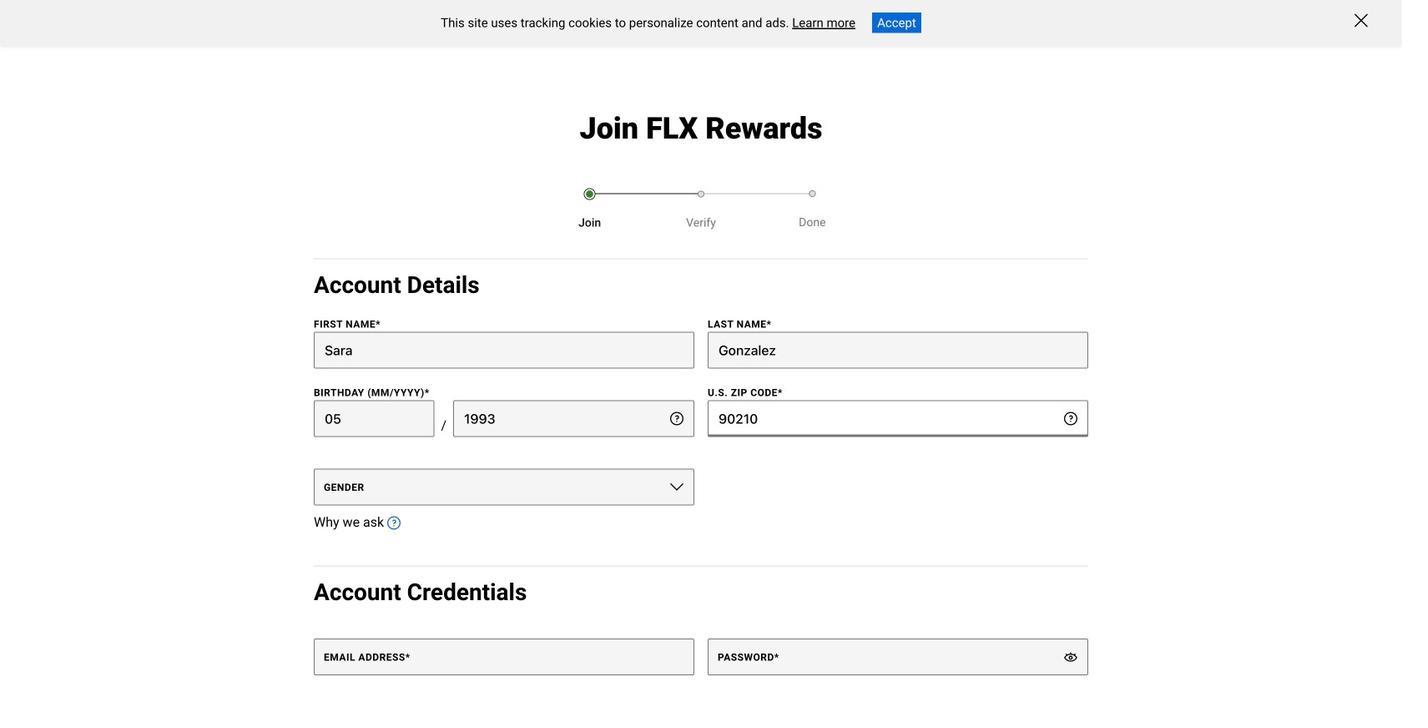 Task type: locate. For each thing, give the bounding box(es) containing it.
more information image
[[387, 516, 401, 530]]

None email field
[[314, 639, 695, 675]]

None text field
[[708, 332, 1089, 368], [314, 400, 434, 437], [708, 332, 1089, 368], [314, 400, 434, 437]]

inactive image
[[809, 190, 816, 197]]

1 horizontal spatial more information image
[[1064, 412, 1078, 425]]

more information image
[[670, 412, 684, 425], [1064, 412, 1078, 425]]

cookie banner region
[[0, 0, 1402, 45]]

primary element
[[100, 0, 1302, 45]]

required element
[[376, 318, 381, 330], [767, 318, 772, 330], [778, 387, 783, 399], [405, 652, 410, 663], [774, 652, 779, 663]]

2 more information image from the left
[[1064, 412, 1078, 425]]

None password field
[[708, 639, 1089, 675]]

inactive image
[[698, 191, 705, 197]]

None text field
[[314, 332, 695, 368], [453, 400, 695, 437], [708, 400, 1089, 437], [314, 332, 695, 368], [453, 400, 695, 437], [708, 400, 1089, 437]]

0 horizontal spatial more information image
[[670, 412, 684, 425]]

close image
[[1355, 14, 1368, 27]]

toolbar
[[114, 0, 936, 45]]



Task type: vqa. For each thing, say whether or not it's contained in the screenshot.
Search search field
no



Task type: describe. For each thing, give the bounding box(es) containing it.
active image
[[584, 188, 596, 200]]

show password image
[[1064, 650, 1078, 664]]

1 more information image from the left
[[670, 412, 684, 425]]



